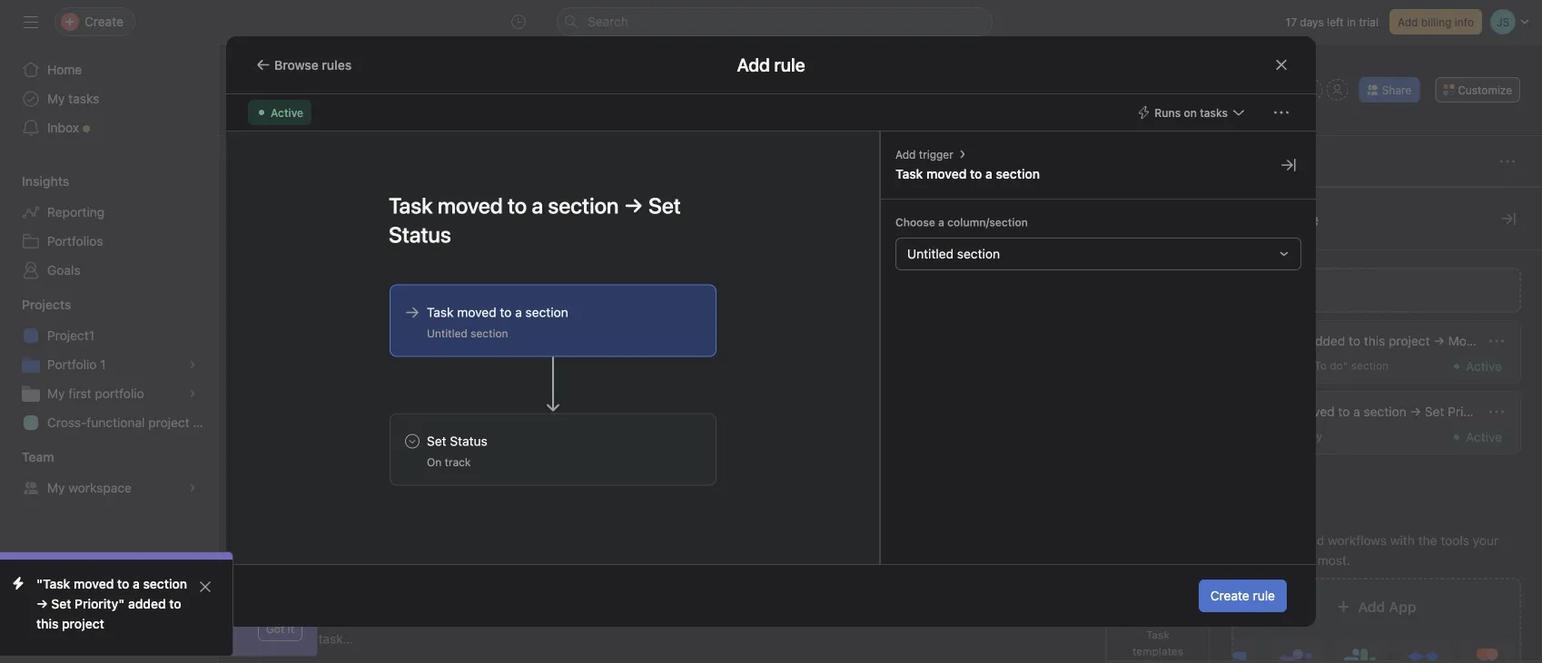 Task type: describe. For each thing, give the bounding box(es) containing it.
close image
[[198, 580, 213, 595]]

to up draft project brief cell
[[500, 305, 512, 320]]

1 horizontal spatial this
[[1364, 334, 1385, 349]]

got it button
[[258, 617, 302, 642]]

browse rules
[[274, 57, 352, 72]]

runs
[[1155, 106, 1181, 119]]

customize inside dropdown button
[[1458, 84, 1512, 96]]

goals link
[[11, 256, 207, 285]]

workflows
[[1328, 534, 1387, 549]]

rule for add rule
[[1293, 283, 1315, 298]]

add app button
[[1231, 578, 1521, 664]]

reporting
[[47, 205, 105, 220]]

smith for the schedule kickoff meeting cell john smith button
[[862, 399, 891, 412]]

add rule
[[737, 54, 805, 75]]

cross-functional project plan
[[47, 415, 218, 430]]

your
[[1473, 534, 1499, 549]]

task templates
[[1132, 629, 1183, 658]]

untitled inside dropdown button
[[907, 247, 954, 262]]

a down 'due date' at the top right of page
[[938, 216, 944, 229]]

create
[[1210, 589, 1249, 604]]

active button
[[248, 100, 312, 125]]

portfolio 1
[[47, 357, 106, 372]]

row containing due date
[[219, 187, 1542, 221]]

"task
[[36, 577, 70, 592]]

insights button
[[0, 173, 69, 191]]

a inside the invite a teammate to start collaborating in asana got it
[[154, 568, 161, 583]]

priority"
[[75, 597, 125, 612]]

my for my workspace
[[47, 481, 65, 496]]

team button
[[0, 449, 54, 467]]

my tasks link
[[11, 84, 207, 114]]

1 horizontal spatial priority
[[1285, 430, 1322, 443]]

insights
[[22, 174, 69, 189]]

1 vertical spatial priority
[[1448, 405, 1490, 420]]

invite a teammate to start collaborating in asana got it
[[119, 568, 294, 636]]

Add a name for this rule text field
[[377, 185, 717, 256]]

add billing info button
[[1389, 9, 1482, 35]]

add trigger button
[[895, 146, 953, 163]]

search
[[588, 14, 628, 29]]

to up move to "to do" section
[[1349, 334, 1360, 349]]

create rule button
[[1199, 580, 1287, 613]]

section inside "task moved to a section → set priority" added to this project
[[143, 577, 187, 592]]

due
[[916, 198, 937, 211]]

untitled section button
[[895, 238, 1301, 271]]

choose a column/section
[[895, 216, 1028, 229]]

a up column/section
[[985, 167, 992, 182]]

active for task moved to a section → set priority
[[1466, 430, 1502, 445]]

it
[[288, 623, 294, 636]]

1 inside button
[[452, 399, 457, 412]]

tasks inside global element
[[68, 91, 99, 106]]

to down do"
[[1338, 405, 1350, 420]]

cell for the schedule kickoff meeting cell john smith button
[[908, 389, 1017, 422]]

first
[[68, 386, 91, 401]]

info
[[1455, 15, 1474, 28]]

due date
[[916, 198, 963, 211]]

→ for "task moved to a section → set priority" added to this project
[[36, 597, 48, 612]]

moved up draft project brief cell
[[457, 305, 496, 320]]

to left the "to
[[1296, 360, 1306, 372]]

1 vertical spatial untitled section
[[427, 327, 508, 340]]

portfolios
[[47, 234, 103, 249]]

moved inside "task moved to a section → set priority" added to this project
[[74, 577, 114, 592]]

0 horizontal spatial customize
[[1231, 208, 1318, 229]]

templates
[[1132, 646, 1183, 658]]

0 horizontal spatial move
[[1265, 360, 1293, 372]]

global element
[[0, 44, 218, 153]]

home link
[[11, 55, 207, 84]]

add for add app
[[1358, 599, 1385, 616]]

invite button
[[17, 624, 96, 657]]

functional
[[87, 415, 145, 430]]

to inside the invite a teammate to start collaborating in asana got it
[[226, 568, 238, 583]]

task is added to this project → move task to a c
[[1265, 334, 1542, 349]]

"to
[[1309, 360, 1327, 372]]

reporting link
[[11, 198, 207, 227]]

add billing info
[[1398, 15, 1474, 28]]

tools
[[1441, 534, 1469, 549]]

Share timeline with teammates text field
[[287, 429, 476, 447]]

john smith row
[[219, 356, 1542, 390]]

overview
[[259, 114, 315, 129]]

john smith button for the schedule kickoff meeting cell
[[808, 395, 905, 416]]

plan
[[193, 415, 218, 430]]

portfolio 1 link
[[11, 351, 207, 380]]

2 horizontal spatial →
[[1433, 334, 1445, 349]]

tasks inside dropdown button
[[1200, 106, 1228, 119]]

project1
[[47, 328, 95, 343]]

schedule kickoff meeting cell
[[219, 389, 801, 422]]

1 vertical spatial the
[[1295, 554, 1314, 569]]

1 horizontal spatial in
[[1347, 15, 1356, 28]]

0 vertical spatial task moved to a section
[[895, 167, 1040, 182]]

add trigger
[[895, 148, 953, 161]]

create rule
[[1210, 589, 1275, 604]]

Schedule kickoff meeting text field
[[287, 396, 445, 415]]

choose
[[895, 216, 935, 229]]

this inside "task moved to a section → set priority" added to this project
[[36, 617, 58, 632]]

inbox link
[[11, 114, 207, 143]]

added inside "task moved to a section → set priority" added to this project
[[128, 597, 166, 612]]

invite for invite a teammate to start collaborating in asana got it
[[119, 568, 151, 583]]

0 vertical spatial added
[[1308, 334, 1345, 349]]

3 cell from the top
[[908, 421, 1017, 455]]

john for john smith button within the row
[[834, 366, 859, 379]]

1 button
[[448, 396, 475, 415]]

my workspace
[[47, 481, 132, 496]]

add for add task…
[[292, 632, 315, 647]]

cross-functional project plan link
[[11, 409, 218, 438]]

got
[[266, 623, 285, 636]]

to right task
[[1511, 334, 1523, 349]]

build integrated workflows with the tools your team uses the most.
[[1231, 534, 1499, 569]]

add task… row
[[219, 622, 1542, 657]]

on track
[[427, 456, 471, 469]]

projects element
[[0, 289, 218, 441]]

to up priority"
[[117, 577, 129, 592]]

2 horizontal spatial project
[[1389, 334, 1430, 349]]

projects button
[[0, 296, 71, 314]]

search button
[[557, 7, 993, 36]]

goals
[[47, 263, 80, 278]]

0 horizontal spatial status
[[450, 434, 487, 449]]

do"
[[1330, 360, 1348, 372]]

date
[[940, 198, 963, 211]]

close this dialog image
[[1274, 58, 1289, 72]]

add app
[[1358, 599, 1416, 616]]

cell for john smith button within the row
[[908, 356, 1017, 390]]

17 days left in trial
[[1286, 15, 1379, 28]]

on
[[427, 456, 442, 469]]

add for add trigger
[[895, 148, 916, 161]]

days
[[1300, 15, 1324, 28]]

invite for invite
[[51, 633, 84, 648]]

add task… button
[[292, 630, 353, 650]]

row containing 1
[[219, 389, 1542, 422]]

runs on tasks
[[1155, 106, 1228, 119]]

hide sidebar image
[[24, 15, 38, 29]]

teams element
[[0, 441, 218, 507]]

a down move to "to do" section
[[1353, 405, 1360, 420]]

portfolios link
[[11, 227, 207, 256]]

team
[[1231, 554, 1261, 569]]



Task type: vqa. For each thing, say whether or not it's contained in the screenshot.
left added
yes



Task type: locate. For each thing, give the bounding box(es) containing it.
0 vertical spatial status
[[1132, 198, 1165, 211]]

1 vertical spatial john smith button
[[808, 395, 905, 416]]

to up column/section
[[970, 167, 982, 182]]

tasks down home
[[68, 91, 99, 106]]

search list box
[[557, 7, 993, 36]]

invite inside the invite a teammate to start collaborating in asana got it
[[119, 568, 151, 583]]

0 vertical spatial rule
[[1293, 283, 1315, 298]]

cross-
[[47, 415, 87, 430]]

None text field
[[295, 61, 542, 94]]

a up collaborating
[[154, 568, 161, 583]]

0 horizontal spatial invite
[[51, 633, 84, 648]]

john smith inside row
[[834, 366, 891, 379]]

john smith inside row
[[834, 399, 891, 412]]

this
[[1364, 334, 1385, 349], [36, 617, 58, 632]]

1 john smith button from the top
[[808, 362, 905, 384]]

2 john from the top
[[834, 399, 859, 412]]

set inside "task moved to a section → set priority" added to this project
[[51, 597, 71, 612]]

→ down "task
[[36, 597, 48, 612]]

1 vertical spatial rule
[[1253, 589, 1275, 604]]

my for my tasks
[[47, 91, 65, 106]]

john smith
[[834, 366, 891, 379], [834, 399, 891, 412]]

add for add rule
[[1266, 283, 1289, 298]]

the
[[1418, 534, 1437, 549], [1295, 554, 1314, 569]]

moved down the trigger
[[926, 167, 967, 182]]

a
[[985, 167, 992, 182], [938, 216, 944, 229], [515, 305, 522, 320], [1527, 334, 1534, 349], [1353, 405, 1360, 420], [154, 568, 161, 583], [133, 577, 140, 592]]

0 horizontal spatial tasks
[[68, 91, 99, 106]]

1 vertical spatial project
[[148, 415, 190, 430]]

to up the asana
[[226, 568, 238, 583]]

move left the "to
[[1265, 360, 1293, 372]]

john smith button inside row
[[808, 362, 905, 384]]

"task moved to a section → set priority" added to this project
[[36, 577, 187, 632]]

0 vertical spatial invite
[[119, 568, 151, 583]]

browse rules button
[[248, 52, 360, 78]]

my inside global element
[[47, 91, 65, 106]]

0 horizontal spatial →
[[36, 597, 48, 612]]

draft project brief cell
[[219, 356, 801, 390]]

0 vertical spatial john smith button
[[808, 362, 905, 384]]

close side pane image
[[1281, 158, 1296, 173]]

1 up set status
[[452, 399, 457, 412]]

0 horizontal spatial this
[[36, 617, 58, 632]]

rule up the "is"
[[1293, 283, 1315, 298]]

my
[[47, 91, 65, 106], [47, 386, 65, 401], [47, 481, 65, 496]]

1 horizontal spatial task moved to a section
[[895, 167, 1040, 182]]

my for my first portfolio
[[47, 386, 65, 401]]

customize
[[1458, 84, 1512, 96], [1231, 208, 1318, 229]]

1 vertical spatial move
[[1265, 360, 1293, 372]]

moved up priority"
[[74, 577, 114, 592]]

move to "to do" section
[[1265, 360, 1389, 372]]

integrated
[[1264, 534, 1324, 549]]

in inside the invite a teammate to start collaborating in asana got it
[[199, 588, 209, 603]]

1 horizontal spatial customize
[[1458, 84, 1512, 96]]

add task…
[[292, 632, 353, 647]]

my first portfolio
[[47, 386, 144, 401]]

1 vertical spatial my
[[47, 386, 65, 401]]

0 vertical spatial project
[[1389, 334, 1430, 349]]

insights element
[[0, 165, 218, 289]]

1 down the project1 "link"
[[100, 357, 106, 372]]

added right priority"
[[128, 597, 166, 612]]

invite down priority"
[[51, 633, 84, 648]]

project down add rule button
[[1389, 334, 1430, 349]]

left
[[1327, 15, 1344, 28]]

this down "task
[[36, 617, 58, 632]]

asana
[[213, 588, 248, 603]]

1 vertical spatial 1
[[452, 399, 457, 412]]

2 cell from the top
[[908, 389, 1017, 422]]

c
[[1537, 334, 1542, 349]]

app
[[1389, 599, 1416, 616]]

priority down task
[[1448, 405, 1490, 420]]

john for the schedule kickoff meeting cell john smith button
[[834, 399, 859, 412]]

moved
[[926, 167, 967, 182], [457, 305, 496, 320], [1295, 405, 1335, 420], [74, 577, 114, 592]]

add right got
[[292, 632, 315, 647]]

inbox
[[47, 120, 79, 135]]

1 vertical spatial customize
[[1231, 208, 1318, 229]]

untitled section down choose a column/section
[[907, 247, 1000, 262]]

1 horizontal spatial untitled section
[[907, 247, 1000, 262]]

smith for john smith button within the row
[[862, 366, 891, 379]]

2 vertical spatial →
[[36, 597, 48, 612]]

1 horizontal spatial the
[[1418, 534, 1437, 549]]

0 vertical spatial customize
[[1458, 84, 1512, 96]]

portfolio
[[47, 357, 97, 372]]

0 vertical spatial smith
[[862, 366, 891, 379]]

with
[[1390, 534, 1415, 549]]

untitled section inside dropdown button
[[907, 247, 1000, 262]]

project
[[1389, 334, 1430, 349], [148, 415, 190, 430], [62, 617, 104, 632]]

1 horizontal spatial untitled
[[907, 247, 954, 262]]

my down "team"
[[47, 481, 65, 496]]

add inside row
[[292, 632, 315, 647]]

task inside task templates
[[1146, 629, 1170, 642]]

1 vertical spatial invite
[[51, 633, 84, 648]]

1 smith from the top
[[862, 366, 891, 379]]

build
[[1231, 534, 1261, 549]]

2 john smith button from the top
[[808, 395, 905, 416]]

0 horizontal spatial task moved to a section
[[427, 305, 568, 320]]

move left task
[[1448, 334, 1480, 349]]

1 vertical spatial task moved to a section
[[427, 305, 568, 320]]

share timeline with teammates cell
[[219, 421, 801, 455]]

2 horizontal spatial priority
[[1448, 405, 1490, 420]]

1 my from the top
[[47, 91, 65, 106]]

add rule
[[1266, 283, 1315, 298]]

1 vertical spatial added
[[128, 597, 166, 612]]

1 horizontal spatial tasks
[[1200, 106, 1228, 119]]

task…
[[318, 632, 353, 647]]

→ left task
[[1433, 334, 1445, 349]]

set down "task
[[51, 597, 71, 612]]

rule
[[1293, 283, 1315, 298], [1253, 589, 1275, 604]]

1 vertical spatial untitled
[[427, 327, 468, 340]]

this down add rule button
[[1364, 334, 1385, 349]]

0 vertical spatial active
[[271, 106, 303, 119]]

john smith button
[[808, 362, 905, 384], [808, 395, 905, 416]]

1 vertical spatial smith
[[862, 399, 891, 412]]

1 horizontal spatial 1
[[452, 399, 457, 412]]

projects
[[22, 297, 71, 312]]

0 vertical spatial my
[[47, 91, 65, 106]]

0 horizontal spatial project
[[62, 617, 104, 632]]

to
[[970, 167, 982, 182], [500, 305, 512, 320], [1349, 334, 1360, 349], [1511, 334, 1523, 349], [1296, 360, 1306, 372], [1338, 405, 1350, 420], [226, 568, 238, 583], [117, 577, 129, 592], [169, 597, 181, 612]]

1 john from the top
[[834, 366, 859, 379]]

on
[[1184, 106, 1197, 119]]

priority
[[1024, 198, 1061, 211], [1448, 405, 1490, 420], [1285, 430, 1322, 443]]

1 horizontal spatial move
[[1448, 334, 1480, 349]]

teammate
[[164, 568, 223, 583]]

add up move to "to do" section
[[1266, 283, 1289, 298]]

a left 'teammate'
[[133, 577, 140, 592]]

0 horizontal spatial priority
[[1024, 198, 1061, 211]]

1 horizontal spatial added
[[1308, 334, 1345, 349]]

added up move to "to do" section
[[1308, 334, 1345, 349]]

customize down close side pane icon at the right top of page
[[1231, 208, 1318, 229]]

1 vertical spatial john smith
[[834, 399, 891, 412]]

0 vertical spatial john
[[834, 366, 859, 379]]

0 vertical spatial 1
[[100, 357, 106, 372]]

0 horizontal spatial rule
[[1253, 589, 1275, 604]]

john smith button for draft project brief cell
[[808, 362, 905, 384]]

home
[[47, 62, 82, 77]]

js button
[[1276, 79, 1297, 101]]

tasks right on
[[1200, 106, 1228, 119]]

project inside "task moved to a section → set priority" added to this project
[[62, 617, 104, 632]]

section inside dropdown button
[[957, 247, 1000, 262]]

project down priority"
[[62, 617, 104, 632]]

1 horizontal spatial project
[[148, 415, 190, 430]]

header to do tree grid
[[219, 356, 1542, 488]]

js
[[1280, 84, 1293, 96]]

untitled down the choose
[[907, 247, 954, 262]]

1 vertical spatial →
[[1410, 405, 1421, 420]]

in down 'teammate'
[[199, 588, 209, 603]]

0 vertical spatial untitled section
[[907, 247, 1000, 262]]

0 horizontal spatial in
[[199, 588, 209, 603]]

my tasks
[[47, 91, 99, 106]]

1 inside the projects element
[[100, 357, 106, 372]]

project left the plan
[[148, 415, 190, 430]]

set status
[[427, 434, 487, 449]]

move
[[1448, 334, 1480, 349], [1265, 360, 1293, 372]]

down arrow image
[[547, 357, 559, 412]]

billing
[[1421, 15, 1452, 28]]

0 vertical spatial untitled
[[907, 247, 954, 262]]

status up untitled section dropdown button
[[1132, 198, 1165, 211]]

2 smith from the top
[[862, 399, 891, 412]]

john smith for the schedule kickoff meeting cell john smith button
[[834, 399, 891, 412]]

tasks
[[68, 91, 99, 106], [1200, 106, 1228, 119]]

my inside 'teams' element
[[47, 481, 65, 496]]

0 horizontal spatial added
[[128, 597, 166, 612]]

workspace
[[68, 481, 132, 496]]

1 horizontal spatial invite
[[119, 568, 151, 583]]

0 vertical spatial the
[[1418, 534, 1437, 549]]

1 vertical spatial status
[[450, 434, 487, 449]]

priority up column/section
[[1024, 198, 1061, 211]]

1 vertical spatial this
[[36, 617, 58, 632]]

0 horizontal spatial untitled section
[[427, 327, 508, 340]]

0 vertical spatial move
[[1448, 334, 1480, 349]]

collaborating
[[119, 588, 195, 603]]

share
[[1382, 84, 1412, 96]]

rule right the create
[[1253, 589, 1275, 604]]

→ for task moved to a section → set priority
[[1410, 405, 1421, 420]]

→ down task is added to this project → move task to a c at the bottom of the page
[[1410, 405, 1421, 420]]

untitled
[[907, 247, 954, 262], [427, 327, 468, 340]]

2 vertical spatial my
[[47, 481, 65, 496]]

3 my from the top
[[47, 481, 65, 496]]

invite a teammate to start collaborating in asana tooltip
[[99, 555, 317, 657]]

trigger
[[919, 148, 953, 161]]

a inside "task moved to a section → set priority" added to this project
[[133, 577, 140, 592]]

add left billing
[[1398, 15, 1418, 28]]

cell
[[908, 356, 1017, 390], [908, 389, 1017, 422], [908, 421, 1017, 455]]

my up inbox
[[47, 91, 65, 106]]

2 vertical spatial active
[[1466, 430, 1502, 445]]

task moved to a section up date
[[895, 167, 1040, 182]]

overview link
[[244, 112, 315, 132]]

→ inside "task moved to a section → set priority" added to this project
[[36, 597, 48, 612]]

untitled section
[[907, 247, 1000, 262], [427, 327, 508, 340]]

set
[[1425, 405, 1444, 420], [1265, 430, 1282, 443], [427, 434, 446, 449], [51, 597, 71, 612]]

1 vertical spatial in
[[199, 588, 209, 603]]

column/section
[[947, 216, 1028, 229]]

close details image
[[1501, 212, 1516, 226]]

1 john smith from the top
[[834, 366, 891, 379]]

17
[[1286, 15, 1297, 28]]

task moved to a section → set priority
[[1265, 405, 1490, 420]]

0 vertical spatial in
[[1347, 15, 1356, 28]]

most.
[[1317, 554, 1350, 569]]

untitled up 1 button
[[427, 327, 468, 340]]

add
[[1398, 15, 1418, 28], [895, 148, 916, 161], [1266, 283, 1289, 298], [1358, 599, 1385, 616], [292, 632, 315, 647]]

moved up "set priority"
[[1295, 405, 1335, 420]]

1 horizontal spatial →
[[1410, 405, 1421, 420]]

active for task is added to this project → move task to a c
[[1466, 359, 1502, 374]]

0 vertical spatial →
[[1433, 334, 1445, 349]]

set down move to "to do" section
[[1265, 430, 1282, 443]]

2 my from the top
[[47, 386, 65, 401]]

2 vertical spatial priority
[[1285, 430, 1322, 443]]

john inside row
[[834, 366, 859, 379]]

status up track
[[450, 434, 487, 449]]

1 vertical spatial john
[[834, 399, 859, 412]]

0 horizontal spatial 1
[[100, 357, 106, 372]]

set priority
[[1265, 430, 1322, 443]]

priority down the "to
[[1285, 430, 1322, 443]]

team
[[22, 450, 54, 465]]

customize button
[[1435, 77, 1520, 103]]

smith inside the 'john smith' row
[[862, 366, 891, 379]]

task
[[895, 167, 923, 182], [427, 305, 454, 320], [1265, 334, 1292, 349], [1265, 405, 1292, 420], [1146, 629, 1170, 642]]

1
[[100, 357, 106, 372], [452, 399, 457, 412]]

a left c
[[1527, 334, 1534, 349]]

invite up collaborating
[[119, 568, 151, 583]]

0 vertical spatial john smith
[[834, 366, 891, 379]]

list image
[[252, 66, 273, 88]]

runs on tasks button
[[1128, 100, 1254, 125]]

to down 'teammate'
[[169, 597, 181, 612]]

add left app
[[1358, 599, 1385, 616]]

0 horizontal spatial the
[[1295, 554, 1314, 569]]

1 horizontal spatial rule
[[1293, 283, 1315, 298]]

task moved to a section up draft project brief cell
[[427, 305, 568, 320]]

the down integrated
[[1295, 554, 1314, 569]]

invite inside button
[[51, 633, 84, 648]]

my inside the projects element
[[47, 386, 65, 401]]

add left the trigger
[[895, 148, 916, 161]]

2 vertical spatial project
[[62, 617, 104, 632]]

add rule button
[[1231, 268, 1521, 313]]

1 cell from the top
[[908, 356, 1017, 390]]

customize down info
[[1458, 84, 1512, 96]]

untitled section up draft project brief cell
[[427, 327, 508, 340]]

set up on
[[427, 434, 446, 449]]

is
[[1295, 334, 1305, 349]]

active inside active button
[[271, 106, 303, 119]]

1 vertical spatial active
[[1466, 359, 1502, 374]]

rule for create rule
[[1253, 589, 1275, 604]]

add for add billing info
[[1398, 15, 1418, 28]]

the right the with
[[1418, 534, 1437, 549]]

0 horizontal spatial untitled
[[427, 327, 468, 340]]

0 vertical spatial priority
[[1024, 198, 1061, 211]]

portfolio
[[95, 386, 144, 401]]

row
[[219, 187, 1542, 221], [241, 220, 1520, 222], [219, 272, 1542, 306], [219, 389, 1542, 422], [219, 421, 1542, 455], [219, 454, 1542, 488], [219, 538, 1542, 572]]

0 vertical spatial this
[[1364, 334, 1385, 349]]

john smith for john smith button within the row
[[834, 366, 891, 379]]

smith
[[862, 366, 891, 379], [862, 399, 891, 412]]

set down task is added to this project → move task to a c at the bottom of the page
[[1425, 405, 1444, 420]]

my left first
[[47, 386, 65, 401]]

in right left
[[1347, 15, 1356, 28]]

a up draft project brief cell
[[515, 305, 522, 320]]

track
[[445, 456, 471, 469]]

2 john smith from the top
[[834, 399, 891, 412]]

1 horizontal spatial status
[[1132, 198, 1165, 211]]

task moved to a section
[[895, 167, 1040, 182], [427, 305, 568, 320]]

project1 link
[[11, 321, 207, 351]]

in
[[1347, 15, 1356, 28], [199, 588, 209, 603]]

invite
[[119, 568, 151, 583], [51, 633, 84, 648]]



